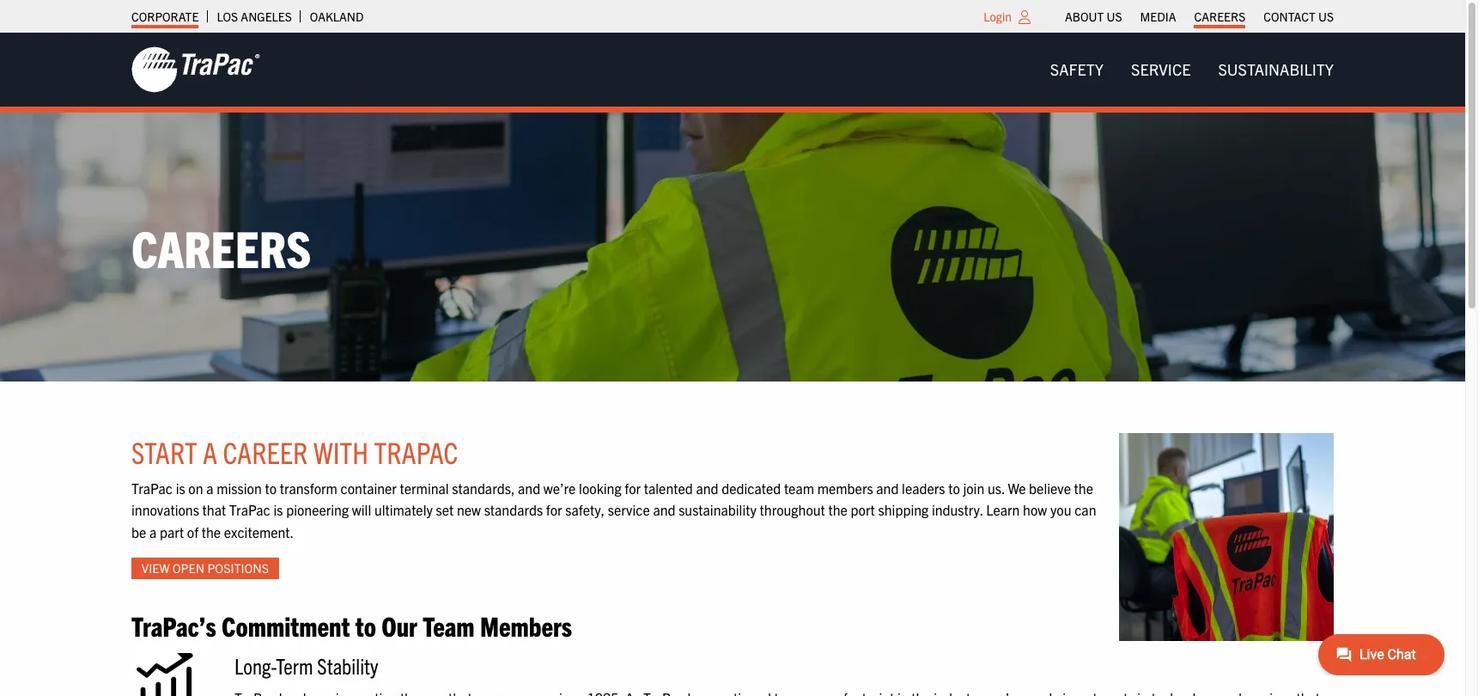 Task type: vqa. For each thing, say whether or not it's contained in the screenshot.
service.
no



Task type: describe. For each thing, give the bounding box(es) containing it.
long-term stability
[[235, 651, 379, 679]]

view open positions
[[142, 560, 269, 576]]

login link
[[984, 9, 1012, 24]]

1 vertical spatial is
[[274, 501, 283, 518]]

1 horizontal spatial to
[[356, 608, 376, 642]]

team
[[423, 608, 475, 642]]

mission
[[217, 479, 262, 496]]

media link
[[1141, 4, 1177, 28]]

terminal
[[400, 479, 449, 496]]

we
[[1008, 479, 1026, 496]]

team
[[784, 479, 815, 496]]

will
[[352, 501, 371, 518]]

los angeles
[[217, 9, 292, 24]]

2 horizontal spatial to
[[949, 479, 960, 496]]

2 horizontal spatial the
[[1075, 479, 1094, 496]]

ultimately
[[375, 501, 433, 518]]

careers link
[[1195, 4, 1246, 28]]

start
[[131, 433, 197, 470]]

and up shipping
[[877, 479, 899, 496]]

term
[[276, 651, 313, 679]]

looking
[[579, 479, 622, 496]]

can
[[1075, 501, 1097, 518]]

1 vertical spatial a
[[206, 479, 214, 496]]

on
[[188, 479, 203, 496]]

1 horizontal spatial the
[[829, 501, 848, 518]]

service link
[[1118, 52, 1205, 87]]

us for contact us
[[1319, 9, 1334, 24]]

transform
[[280, 479, 338, 496]]

commitment
[[222, 608, 350, 642]]

start a career with trapac main content
[[114, 433, 1352, 696]]

angeles
[[241, 9, 292, 24]]

1 vertical spatial trapac
[[131, 479, 173, 496]]

safety link
[[1037, 52, 1118, 87]]

shipping
[[879, 501, 929, 518]]

about us link
[[1066, 4, 1123, 28]]

corporate
[[131, 9, 199, 24]]

0 horizontal spatial for
[[546, 501, 563, 518]]

be
[[131, 523, 146, 540]]

oakland link
[[310, 4, 364, 28]]

contact us link
[[1264, 4, 1334, 28]]

industry.
[[932, 501, 983, 518]]

light image
[[1019, 10, 1031, 24]]

trapac is on a mission to transform container terminal standards, and we're looking for talented and dedicated team members and leaders to join us. we believe the innovations that trapac is pioneering will ultimately set new standards for safety, service and sustainability throughout the port shipping industry. learn how you can be a part of the excitement.
[[131, 479, 1097, 540]]

long-
[[235, 651, 276, 679]]

that
[[202, 501, 226, 518]]

menu bar containing safety
[[1037, 52, 1348, 87]]

positions
[[207, 560, 269, 576]]

start a career with trapac
[[131, 433, 458, 470]]

about us
[[1066, 9, 1123, 24]]

container
[[341, 479, 397, 496]]

we're
[[544, 479, 576, 496]]

sustainability link
[[1205, 52, 1348, 87]]

los
[[217, 9, 238, 24]]

1 horizontal spatial trapac
[[229, 501, 270, 518]]

oakland
[[310, 9, 364, 24]]

sustainability
[[1219, 59, 1334, 79]]

career
[[223, 433, 308, 470]]

how
[[1023, 501, 1048, 518]]

0 vertical spatial is
[[176, 479, 185, 496]]

innovations
[[131, 501, 199, 518]]

us for about us
[[1107, 9, 1123, 24]]

0 horizontal spatial to
[[265, 479, 277, 496]]

view
[[142, 560, 170, 576]]



Task type: locate. For each thing, give the bounding box(es) containing it.
menu bar up the service
[[1057, 4, 1343, 28]]

media
[[1141, 9, 1177, 24]]

0 horizontal spatial trapac
[[131, 479, 173, 496]]

open
[[173, 560, 205, 576]]

new
[[457, 501, 481, 518]]

view open positions link
[[131, 557, 279, 579]]

trapac up terminal
[[374, 433, 458, 470]]

and
[[518, 479, 541, 496], [696, 479, 719, 496], [877, 479, 899, 496], [653, 501, 676, 518]]

1 vertical spatial menu bar
[[1037, 52, 1348, 87]]

for up service
[[625, 479, 641, 496]]

members
[[480, 608, 572, 642]]

sustainability
[[679, 501, 757, 518]]

contact
[[1264, 9, 1316, 24]]

los angeles link
[[217, 4, 292, 28]]

trapac's
[[131, 608, 216, 642]]

about
[[1066, 9, 1104, 24]]

0 vertical spatial careers
[[1195, 9, 1246, 24]]

stability
[[317, 651, 379, 679]]

corporate image
[[131, 46, 260, 94]]

corporate link
[[131, 4, 199, 28]]

a
[[203, 433, 218, 470], [206, 479, 214, 496], [149, 523, 157, 540]]

2 us from the left
[[1319, 9, 1334, 24]]

pioneering
[[286, 501, 349, 518]]

dedicated
[[722, 479, 781, 496]]

menu bar
[[1057, 4, 1343, 28], [1037, 52, 1348, 87]]

a right "on"
[[206, 479, 214, 496]]

menu bar down careers link
[[1037, 52, 1348, 87]]

set
[[436, 501, 454, 518]]

contact us
[[1264, 9, 1334, 24]]

and up sustainability
[[696, 479, 719, 496]]

to left join
[[949, 479, 960, 496]]

2 vertical spatial a
[[149, 523, 157, 540]]

part
[[160, 523, 184, 540]]

1 horizontal spatial for
[[625, 479, 641, 496]]

0 horizontal spatial us
[[1107, 9, 1123, 24]]

our
[[382, 608, 418, 642]]

the up can
[[1075, 479, 1094, 496]]

1 vertical spatial the
[[829, 501, 848, 518]]

login
[[984, 9, 1012, 24]]

0 vertical spatial the
[[1075, 479, 1094, 496]]

the down members
[[829, 501, 848, 518]]

trapac's commitment to our team members
[[131, 608, 572, 642]]

service
[[1132, 59, 1191, 79]]

us right contact
[[1319, 9, 1334, 24]]

join
[[964, 479, 985, 496]]

safety
[[1051, 59, 1104, 79]]

trapac
[[374, 433, 458, 470], [131, 479, 173, 496], [229, 501, 270, 518]]

learn
[[987, 501, 1020, 518]]

is left "on"
[[176, 479, 185, 496]]

and down 'talented'
[[653, 501, 676, 518]]

trapac up excitement.
[[229, 501, 270, 518]]

excitement.
[[224, 523, 294, 540]]

2 vertical spatial trapac
[[229, 501, 270, 518]]

safety,
[[566, 501, 605, 518]]

0 vertical spatial menu bar
[[1057, 4, 1343, 28]]

1 horizontal spatial us
[[1319, 9, 1334, 24]]

for down we're
[[546, 501, 563, 518]]

with
[[313, 433, 369, 470]]

throughout
[[760, 501, 826, 518]]

0 horizontal spatial the
[[202, 523, 221, 540]]

us
[[1107, 9, 1123, 24], [1319, 9, 1334, 24]]

1 horizontal spatial careers
[[1195, 9, 1246, 24]]

1 vertical spatial careers
[[131, 215, 311, 278]]

careers inside menu bar
[[1195, 9, 1246, 24]]

menu bar containing about us
[[1057, 4, 1343, 28]]

to right the mission
[[265, 479, 277, 496]]

0 horizontal spatial careers
[[131, 215, 311, 278]]

talented
[[644, 479, 693, 496]]

a right be on the left bottom of the page
[[149, 523, 157, 540]]

and up standards at the left bottom of the page
[[518, 479, 541, 496]]

for
[[625, 479, 641, 496], [546, 501, 563, 518]]

trapac up innovations
[[131, 479, 173, 496]]

to
[[265, 479, 277, 496], [949, 479, 960, 496], [356, 608, 376, 642]]

0 vertical spatial a
[[203, 433, 218, 470]]

the right of
[[202, 523, 221, 540]]

2 vertical spatial the
[[202, 523, 221, 540]]

believe
[[1030, 479, 1071, 496]]

0 horizontal spatial is
[[176, 479, 185, 496]]

service
[[608, 501, 650, 518]]

a up "on"
[[203, 433, 218, 470]]

2 horizontal spatial trapac
[[374, 433, 458, 470]]

careers
[[1195, 9, 1246, 24], [131, 215, 311, 278]]

1 vertical spatial for
[[546, 501, 563, 518]]

to left our
[[356, 608, 376, 642]]

members
[[818, 479, 874, 496]]

the
[[1075, 479, 1094, 496], [829, 501, 848, 518], [202, 523, 221, 540]]

leaders
[[902, 479, 946, 496]]

us right about in the top of the page
[[1107, 9, 1123, 24]]

0 vertical spatial for
[[625, 479, 641, 496]]

port
[[851, 501, 875, 518]]

1 horizontal spatial is
[[274, 501, 283, 518]]

us.
[[988, 479, 1005, 496]]

standards
[[484, 501, 543, 518]]

0 vertical spatial trapac
[[374, 433, 458, 470]]

standards,
[[452, 479, 515, 496]]

of
[[187, 523, 199, 540]]

you
[[1051, 501, 1072, 518]]

is
[[176, 479, 185, 496], [274, 501, 283, 518]]

is up excitement.
[[274, 501, 283, 518]]

1 us from the left
[[1107, 9, 1123, 24]]



